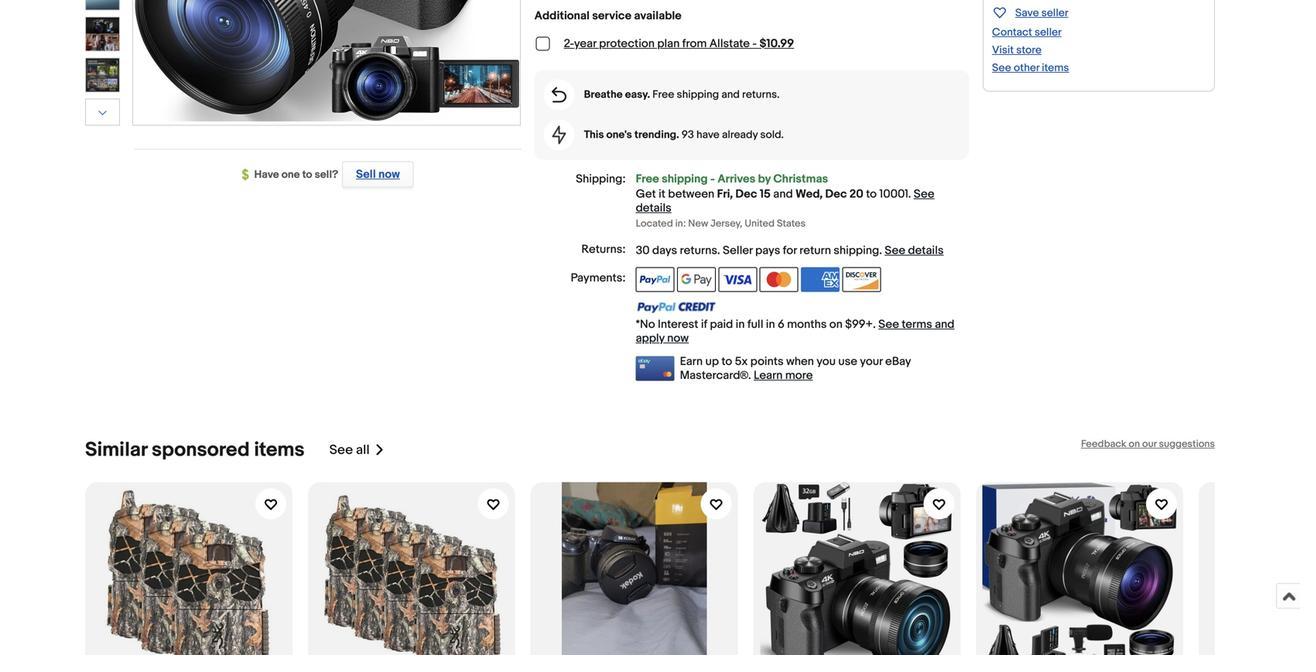 Task type: locate. For each thing, give the bounding box(es) containing it.
1 vertical spatial see details link
[[885, 244, 944, 258]]

seller inside save seller button
[[1042, 6, 1069, 20]]

1 vertical spatial with details__icon image
[[552, 126, 566, 144]]

. right 20
[[909, 187, 912, 201]]

our
[[1143, 439, 1157, 451]]

see down visit
[[993, 61, 1012, 75]]

0 vertical spatial with details__icon image
[[552, 87, 567, 103]]

2 with details__icon image from the top
[[552, 126, 566, 144]]

see left terms
[[879, 318, 900, 332]]

2 vertical spatial shipping
[[834, 244, 880, 258]]

store
[[1017, 44, 1042, 57]]

dec down arrives
[[736, 187, 758, 201]]

see all link
[[329, 439, 385, 463]]

1 with details__icon image from the top
[[552, 87, 567, 103]]

. up discover image
[[880, 244, 883, 258]]

0 vertical spatial see details link
[[636, 187, 935, 215]]

1 horizontal spatial now
[[668, 332, 689, 346]]

30
[[636, 244, 650, 258]]

free up "get"
[[636, 172, 659, 186]]

1 vertical spatial items
[[254, 439, 305, 463]]

shipping up discover image
[[834, 244, 880, 258]]

google pay image
[[677, 268, 716, 292]]

shipping up have
[[677, 88, 719, 101]]

1 horizontal spatial on
[[1129, 439, 1141, 451]]

get
[[636, 187, 656, 201]]

full
[[748, 318, 764, 332]]

united
[[745, 218, 775, 230]]

picture 7 of 12 image
[[86, 17, 119, 51]]

see other items link
[[993, 61, 1070, 75]]

0 vertical spatial items
[[1042, 61, 1070, 75]]

0 horizontal spatial on
[[830, 318, 843, 332]]

to left 5x
[[722, 355, 733, 369]]

this
[[584, 129, 604, 142]]

0 vertical spatial free
[[653, 88, 675, 101]]

details down 10001
[[908, 244, 944, 258]]

easy.
[[625, 88, 650, 101]]

1 vertical spatial now
[[668, 332, 689, 346]]

other
[[1014, 61, 1040, 75]]

for
[[783, 244, 797, 258]]

visa image
[[719, 268, 757, 292]]

0 horizontal spatial now
[[379, 168, 400, 182]]

and left returns.
[[722, 88, 740, 101]]

days
[[653, 244, 678, 258]]

and right 15
[[774, 187, 793, 201]]

0 horizontal spatial .
[[718, 244, 721, 258]]

see inside contact seller visit store see other items
[[993, 61, 1012, 75]]

in
[[736, 318, 745, 332], [766, 318, 775, 332]]

2 horizontal spatial and
[[935, 318, 955, 332]]

free
[[653, 88, 675, 101], [636, 172, 659, 186]]

american express image
[[801, 268, 840, 292]]

0 horizontal spatial and
[[722, 88, 740, 101]]

service
[[592, 9, 632, 23]]

seller for save
[[1042, 6, 1069, 20]]

see terms and apply now
[[636, 318, 955, 346]]

shipping up between on the right of the page
[[662, 172, 708, 186]]

to inside earn up to 5x points when you use your ebay mastercard®.
[[722, 355, 733, 369]]

seller right save
[[1042, 6, 1069, 20]]

on left 'our'
[[1129, 439, 1141, 451]]

this one's trending. 93 have already sold.
[[584, 129, 784, 142]]

0 horizontal spatial dec
[[736, 187, 758, 201]]

0 vertical spatial and
[[722, 88, 740, 101]]

0 vertical spatial seller
[[1042, 6, 1069, 20]]

0 horizontal spatial to
[[302, 168, 312, 182]]

20
[[850, 187, 864, 201]]

save seller button
[[993, 3, 1069, 21]]

items inside contact seller visit store see other items
[[1042, 61, 1070, 75]]

1 vertical spatial seller
[[1035, 26, 1062, 39]]

1 horizontal spatial details
[[908, 244, 944, 258]]

1 horizontal spatial and
[[774, 187, 793, 201]]

located
[[636, 218, 673, 230]]

0 vertical spatial -
[[753, 37, 757, 51]]

returns.
[[743, 88, 780, 101]]

now inside see terms and apply now
[[668, 332, 689, 346]]

items left see all on the left
[[254, 439, 305, 463]]

one
[[282, 168, 300, 182]]

. left seller on the right top of page
[[718, 244, 721, 258]]

sell now link
[[338, 161, 414, 188]]

- left arrives
[[711, 172, 715, 186]]

see right 10001
[[914, 187, 935, 201]]

0 vertical spatial to
[[302, 168, 312, 182]]

1 vertical spatial shipping
[[662, 172, 708, 186]]

items right other
[[1042, 61, 1070, 75]]

1 vertical spatial details
[[908, 244, 944, 258]]

to right 20
[[866, 187, 877, 201]]

details up located
[[636, 201, 672, 215]]

$10.99
[[760, 37, 794, 51]]

see inside see details
[[914, 187, 935, 201]]

2 horizontal spatial to
[[866, 187, 877, 201]]

1 horizontal spatial in
[[766, 318, 775, 332]]

with details__icon image
[[552, 87, 567, 103], [552, 126, 566, 144]]

see for see details
[[914, 187, 935, 201]]

dec left 20
[[826, 187, 847, 201]]

see details link
[[636, 187, 935, 215], [885, 244, 944, 258]]

now right sell
[[379, 168, 400, 182]]

seller for contact
[[1035, 26, 1062, 39]]

with details__icon image left this
[[552, 126, 566, 144]]

with details__icon image left breathe
[[552, 87, 567, 103]]

1 vertical spatial and
[[774, 187, 793, 201]]

1 horizontal spatial .
[[880, 244, 883, 258]]

already
[[722, 129, 758, 142]]

have
[[697, 129, 720, 142]]

in left full
[[736, 318, 745, 332]]

on left $99+.
[[830, 318, 843, 332]]

dollar sign image
[[242, 169, 254, 181]]

dec
[[736, 187, 758, 201], [826, 187, 847, 201]]

see left all
[[329, 442, 353, 459]]

1 in from the left
[[736, 318, 745, 332]]

see for see terms and apply now
[[879, 318, 900, 332]]

items
[[1042, 61, 1070, 75], [254, 439, 305, 463]]

on
[[830, 318, 843, 332], [1129, 439, 1141, 451]]

2 vertical spatial to
[[722, 355, 733, 369]]

1 horizontal spatial items
[[1042, 61, 1070, 75]]

to right one at the left top of the page
[[302, 168, 312, 182]]

0 horizontal spatial -
[[711, 172, 715, 186]]

details
[[636, 201, 672, 215], [908, 244, 944, 258]]

see terms and apply now link
[[636, 318, 955, 346]]

new
[[688, 218, 709, 230]]

points
[[751, 355, 784, 369]]

see details link down 10001
[[885, 244, 944, 258]]

0 horizontal spatial details
[[636, 201, 672, 215]]

paid
[[710, 318, 733, 332]]

paypal credit image
[[636, 301, 717, 314]]

4k digital cameras 48mp 60fps video camera wifi & app control for photography - picture 1 of 12 image
[[133, 0, 520, 122]]

ebay mastercard image
[[636, 357, 675, 381]]

suggestions
[[1159, 439, 1216, 451]]

see inside see terms and apply now
[[879, 318, 900, 332]]

and inside see terms and apply now
[[935, 318, 955, 332]]

earn
[[680, 355, 703, 369]]

seller
[[723, 244, 753, 258]]

0 vertical spatial on
[[830, 318, 843, 332]]

0 horizontal spatial items
[[254, 439, 305, 463]]

1 vertical spatial -
[[711, 172, 715, 186]]

1 vertical spatial to
[[866, 187, 877, 201]]

return
[[800, 244, 831, 258]]

93
[[682, 129, 694, 142]]

and
[[722, 88, 740, 101], [774, 187, 793, 201], [935, 318, 955, 332]]

1 dec from the left
[[736, 187, 758, 201]]

apply
[[636, 332, 665, 346]]

master card image
[[760, 268, 799, 292]]

sell?
[[315, 168, 338, 182]]

learn more link
[[754, 369, 813, 383]]

all
[[356, 442, 370, 459]]

2 in from the left
[[766, 318, 775, 332]]

in left 6
[[766, 318, 775, 332]]

shipping:
[[576, 172, 626, 186]]

0 vertical spatial now
[[379, 168, 400, 182]]

plan
[[658, 37, 680, 51]]

paypal image
[[636, 268, 675, 292]]

see details link up the states
[[636, 187, 935, 215]]

free right easy.
[[653, 88, 675, 101]]

0 horizontal spatial in
[[736, 318, 745, 332]]

seller down 'save seller'
[[1035, 26, 1062, 39]]

see all
[[329, 442, 370, 459]]

now up earn
[[668, 332, 689, 346]]

- left $10.99
[[753, 37, 757, 51]]

0 vertical spatial details
[[636, 201, 672, 215]]

2-year protection plan from allstate - $10.99
[[564, 37, 794, 51]]

$99+.
[[846, 318, 876, 332]]

breathe easy. free shipping and returns.
[[584, 88, 780, 101]]

and right terms
[[935, 318, 955, 332]]

to
[[302, 168, 312, 182], [866, 187, 877, 201], [722, 355, 733, 369]]

1 horizontal spatial dec
[[826, 187, 847, 201]]

seller inside contact seller visit store see other items
[[1035, 26, 1062, 39]]

1 horizontal spatial to
[[722, 355, 733, 369]]

terms
[[902, 318, 933, 332]]

2 vertical spatial and
[[935, 318, 955, 332]]



Task type: vqa. For each thing, say whether or not it's contained in the screenshot.
Add
no



Task type: describe. For each thing, give the bounding box(es) containing it.
year
[[574, 37, 597, 51]]

10001
[[880, 187, 909, 201]]

pays
[[756, 244, 781, 258]]

up
[[706, 355, 719, 369]]

similar sponsored items
[[85, 439, 305, 463]]

additional
[[535, 9, 590, 23]]

5x
[[735, 355, 748, 369]]

it
[[659, 187, 666, 201]]

have one to sell?
[[254, 168, 338, 182]]

similar
[[85, 439, 147, 463]]

you
[[817, 355, 836, 369]]

sell
[[356, 168, 376, 182]]

learn more
[[754, 369, 813, 383]]

1 vertical spatial free
[[636, 172, 659, 186]]

when
[[787, 355, 814, 369]]

sold.
[[761, 129, 784, 142]]

to for earn up to 5x points when you use your ebay mastercard®.
[[722, 355, 733, 369]]

your
[[860, 355, 883, 369]]

save
[[1016, 6, 1039, 20]]

get it between fri, dec 15 and wed, dec 20 to 10001 .
[[636, 187, 914, 201]]

free shipping - arrives by christmas
[[636, 172, 829, 186]]

2 horizontal spatial .
[[909, 187, 912, 201]]

contact seller visit store see other items
[[993, 26, 1070, 75]]

feedback
[[1082, 439, 1127, 451]]

discover image
[[843, 268, 881, 292]]

use
[[839, 355, 858, 369]]

see for see all
[[329, 442, 353, 459]]

feedback on our suggestions link
[[1082, 439, 1216, 451]]

*no interest if paid in full in 6 months on $99+.
[[636, 318, 879, 332]]

2-
[[564, 37, 574, 51]]

*no
[[636, 318, 655, 332]]

learn
[[754, 369, 783, 383]]

details inside see details
[[636, 201, 672, 215]]

contact seller link
[[993, 26, 1062, 39]]

visit
[[993, 44, 1014, 57]]

save seller
[[1016, 6, 1069, 20]]

christmas
[[774, 172, 829, 186]]

fri,
[[717, 187, 733, 201]]

see down 10001
[[885, 244, 906, 258]]

additional service available
[[535, 9, 682, 23]]

ebay
[[886, 355, 911, 369]]

available
[[634, 9, 682, 23]]

months
[[787, 318, 827, 332]]

allstate
[[710, 37, 750, 51]]

if
[[701, 318, 708, 332]]

located in: new jersey, united states
[[636, 218, 806, 230]]

between
[[668, 187, 715, 201]]

1 horizontal spatial -
[[753, 37, 757, 51]]

have
[[254, 168, 279, 182]]

breathe
[[584, 88, 623, 101]]

protection
[[599, 37, 655, 51]]

6
[[778, 318, 785, 332]]

earn up to 5x points when you use your ebay mastercard®.
[[680, 355, 911, 383]]

15
[[760, 187, 771, 201]]

to for have one to sell?
[[302, 168, 312, 182]]

contact
[[993, 26, 1033, 39]]

see details
[[636, 187, 935, 215]]

sponsored
[[152, 439, 250, 463]]

2 dec from the left
[[826, 187, 847, 201]]

by
[[758, 172, 771, 186]]

returns
[[680, 244, 718, 258]]

returns:
[[582, 243, 626, 257]]

payments:
[[571, 271, 626, 285]]

mastercard®.
[[680, 369, 751, 383]]

jersey,
[[711, 218, 743, 230]]

states
[[777, 218, 806, 230]]

feedback on our suggestions
[[1082, 439, 1216, 451]]

0 vertical spatial shipping
[[677, 88, 719, 101]]

interest
[[658, 318, 699, 332]]

from
[[683, 37, 707, 51]]

sell now
[[356, 168, 400, 182]]

1 vertical spatial on
[[1129, 439, 1141, 451]]

with details__icon image for this
[[552, 126, 566, 144]]

30 days returns . seller pays for return shipping . see details
[[636, 244, 944, 258]]

in:
[[676, 218, 686, 230]]

with details__icon image for breathe
[[552, 87, 567, 103]]

visit store link
[[993, 44, 1042, 57]]

See all text field
[[329, 442, 370, 459]]

one's
[[607, 129, 632, 142]]

picture 8 of 12 image
[[86, 58, 119, 92]]

wed,
[[796, 187, 823, 201]]

picture 6 of 12 image
[[86, 0, 119, 10]]

arrives
[[718, 172, 756, 186]]



